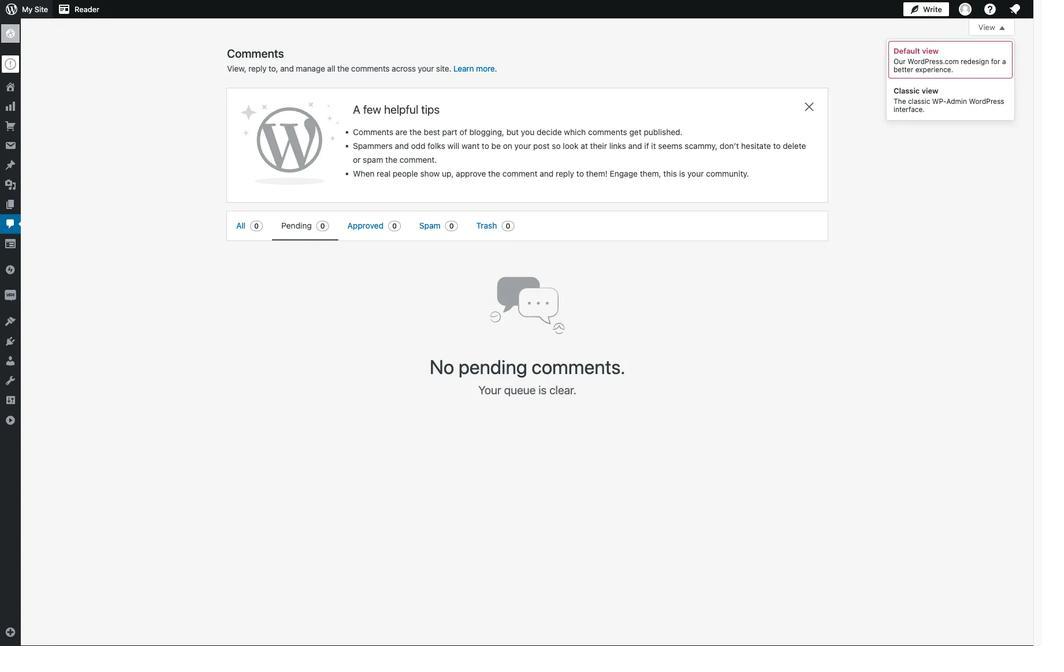 Task type: describe. For each thing, give the bounding box(es) containing it.
up,
[[442, 169, 454, 179]]

classic
[[908, 97, 931, 105]]

or
[[353, 155, 361, 165]]

view,
[[227, 64, 246, 73]]

you
[[521, 127, 535, 137]]

approve
[[456, 169, 486, 179]]

will
[[448, 141, 460, 151]]

and inside comments view, reply to, and manage all the comments across your site. learn more .
[[280, 64, 294, 73]]

be
[[492, 141, 501, 151]]

and left if
[[628, 141, 642, 151]]

post
[[533, 141, 550, 151]]

for
[[991, 57, 1000, 65]]

spammers
[[353, 141, 393, 151]]

manage your notifications image
[[1008, 2, 1022, 16]]

open image
[[1000, 26, 1005, 30]]

helpful
[[384, 102, 419, 116]]

wordpress.com
[[908, 57, 959, 65]]

view
[[979, 23, 996, 31]]

classic view the classic wp-admin wordpress interface.
[[894, 86, 1005, 113]]

all
[[236, 221, 246, 231]]

.
[[495, 64, 497, 73]]

if
[[644, 141, 649, 151]]

community.
[[706, 169, 749, 179]]

my site
[[22, 5, 48, 14]]

my profile image
[[959, 3, 972, 16]]

interface.
[[894, 105, 925, 113]]

my
[[22, 5, 33, 14]]

engage
[[610, 169, 638, 179]]

this
[[664, 169, 677, 179]]

1 vertical spatial your
[[515, 141, 531, 151]]

look
[[563, 141, 579, 151]]

get
[[630, 127, 642, 137]]

seems
[[658, 141, 683, 151]]

to,
[[269, 64, 278, 73]]

them,
[[640, 169, 661, 179]]

comment.
[[400, 155, 437, 165]]

0 for trash
[[506, 222, 510, 230]]

site
[[35, 5, 48, 14]]

approved
[[348, 221, 384, 231]]

all
[[327, 64, 335, 73]]

wordpress logo image
[[241, 102, 339, 185]]

reply inside comments view, reply to, and manage all the comments across your site. learn more .
[[248, 64, 267, 73]]

queue
[[504, 383, 536, 397]]

my site link
[[0, 0, 53, 18]]

view for default view
[[922, 46, 939, 55]]

view button
[[969, 18, 1015, 36]]

no pending comments. main content
[[227, 18, 1015, 422]]

learn more link
[[454, 64, 495, 73]]

people
[[393, 169, 418, 179]]

help image
[[983, 2, 997, 16]]

redesign
[[961, 57, 989, 65]]

better
[[894, 65, 914, 73]]

classic
[[894, 86, 920, 95]]

want
[[462, 141, 480, 151]]

comments are the best part of blogging, but you decide which comments get published. spammers and odd folks will want to be on your post so look at their links and if it seems scammy, don't hesitate to delete or spam the comment. when real people show up, approve the comment and reply to them! engage them, this is your community.
[[353, 127, 806, 179]]

which
[[564, 127, 586, 137]]

and right comment
[[540, 169, 554, 179]]

0 for approved
[[392, 222, 397, 230]]

comment
[[503, 169, 538, 179]]

manage
[[296, 64, 325, 73]]

pending
[[281, 221, 312, 231]]

2 img image from the top
[[5, 290, 16, 302]]

2 horizontal spatial to
[[773, 141, 781, 151]]

but
[[507, 127, 519, 137]]

is inside no pending comments. your queue is clear.
[[539, 383, 547, 397]]

spam
[[419, 221, 441, 231]]

clear.
[[550, 383, 576, 397]]



Task type: vqa. For each thing, say whether or not it's contained in the screenshot.
Is in Comments are the best part of blogging, but you decide which comments get published. Spammers and odd folks will want to be on your post so look at their links and if it seems scammy, don't hesitate to delete or spam the comment. When real people show up, approve the comment and reply to them! Engage them, this is your community.
yes



Task type: locate. For each thing, give the bounding box(es) containing it.
1 horizontal spatial your
[[515, 141, 531, 151]]

real
[[377, 169, 391, 179]]

0 right approved
[[392, 222, 397, 230]]

experience.
[[916, 65, 954, 73]]

the
[[894, 97, 906, 105]]

it
[[651, 141, 656, 151]]

decide
[[537, 127, 562, 137]]

0 vertical spatial is
[[679, 169, 685, 179]]

1 horizontal spatial is
[[679, 169, 685, 179]]

no pending comments. your queue is clear.
[[430, 355, 625, 397]]

0 horizontal spatial comments
[[351, 64, 390, 73]]

your down you at top
[[515, 141, 531, 151]]

are
[[396, 127, 407, 137]]

and right to,
[[280, 64, 294, 73]]

time image
[[1037, 44, 1042, 55]]

reply left to,
[[248, 64, 267, 73]]

tips
[[421, 102, 440, 116]]

a
[[1002, 57, 1006, 65]]

1 vertical spatial comments
[[588, 127, 627, 137]]

0 vertical spatial your
[[418, 64, 434, 73]]

to
[[482, 141, 489, 151], [773, 141, 781, 151], [577, 169, 584, 179]]

reply
[[248, 64, 267, 73], [556, 169, 574, 179]]

the right all
[[337, 64, 349, 73]]

delete
[[783, 141, 806, 151]]

the right are
[[410, 127, 422, 137]]

1 horizontal spatial comments
[[588, 127, 627, 137]]

blogging,
[[469, 127, 504, 137]]

0 horizontal spatial to
[[482, 141, 489, 151]]

4 0 from the left
[[449, 222, 454, 230]]

menu containing all
[[227, 211, 810, 241]]

comments up spammers
[[353, 127, 393, 137]]

and down are
[[395, 141, 409, 151]]

wp-
[[932, 97, 947, 105]]

your left the "site."
[[418, 64, 434, 73]]

2 0 from the left
[[320, 222, 325, 230]]

0 horizontal spatial is
[[539, 383, 547, 397]]

pending
[[459, 355, 527, 378]]

comments view, reply to, and manage all the comments across your site. learn more .
[[227, 46, 497, 73]]

across
[[392, 64, 416, 73]]

the up the real
[[385, 155, 397, 165]]

your right this
[[688, 169, 704, 179]]

show
[[420, 169, 440, 179]]

is
[[679, 169, 685, 179], [539, 383, 547, 397]]

is left clear.
[[539, 383, 547, 397]]

best
[[424, 127, 440, 137]]

a few helpful tips
[[353, 102, 440, 116]]

don't
[[720, 141, 739, 151]]

0 horizontal spatial reply
[[248, 64, 267, 73]]

0 right pending
[[320, 222, 325, 230]]

comments left across
[[351, 64, 390, 73]]

comments inside comments view, reply to, and manage all the comments across your site. learn more .
[[351, 64, 390, 73]]

view inside default view our wordpress.com redesign for a better experience.
[[922, 46, 939, 55]]

your
[[479, 383, 501, 397]]

on
[[503, 141, 512, 151]]

our
[[894, 57, 906, 65]]

the
[[337, 64, 349, 73], [410, 127, 422, 137], [385, 155, 397, 165], [488, 169, 500, 179]]

hesitate
[[741, 141, 771, 151]]

comments.
[[532, 355, 625, 378]]

menu
[[227, 211, 810, 241]]

2 horizontal spatial your
[[688, 169, 704, 179]]

view inside classic view the classic wp-admin wordpress interface.
[[922, 86, 939, 95]]

0 right all
[[254, 222, 259, 230]]

menu inside no pending comments. main content
[[227, 211, 810, 241]]

of
[[460, 127, 467, 137]]

trash
[[477, 221, 497, 231]]

1 vertical spatial view
[[922, 86, 939, 95]]

comments for comments view, reply to, and manage all the comments across your site. learn more .
[[227, 46, 284, 60]]

to left be
[[482, 141, 489, 151]]

0 horizontal spatial comments
[[227, 46, 284, 60]]

comments for comments are the best part of blogging, but you decide which comments get published. spammers and odd folks will want to be on your post so look at their links and if it seems scammy, don't hesitate to delete or spam the comment. when real people show up, approve the comment and reply to them! engage them, this is your community.
[[353, 127, 393, 137]]

0 right spam
[[449, 222, 454, 230]]

default
[[894, 46, 920, 55]]

0 for spam
[[449, 222, 454, 230]]

1 horizontal spatial reply
[[556, 169, 574, 179]]

write
[[923, 5, 942, 14]]

is inside comments are the best part of blogging, but you decide which comments get published. spammers and odd folks will want to be on your post so look at their links and if it seems scammy, don't hesitate to delete or spam the comment. when real people show up, approve the comment and reply to them! engage them, this is your community.
[[679, 169, 685, 179]]

site.
[[436, 64, 451, 73]]

wordpress
[[969, 97, 1005, 105]]

the inside comments view, reply to, and manage all the comments across your site. learn more .
[[337, 64, 349, 73]]

to left delete
[[773, 141, 781, 151]]

folks
[[428, 141, 445, 151]]

spam
[[363, 155, 383, 165]]

1 vertical spatial comments
[[353, 127, 393, 137]]

2 vertical spatial your
[[688, 169, 704, 179]]

scammy,
[[685, 141, 718, 151]]

reader
[[75, 5, 99, 14]]

is right this
[[679, 169, 685, 179]]

part
[[442, 127, 458, 137]]

the right approve
[[488, 169, 500, 179]]

them!
[[586, 169, 608, 179]]

comments
[[227, 46, 284, 60], [353, 127, 393, 137]]

comments inside comments are the best part of blogging, but you decide which comments get published. spammers and odd folks will want to be on your post so look at their links and if it seems scammy, don't hesitate to delete or spam the comment. when real people show up, approve the comment and reply to them! engage them, this is your community.
[[353, 127, 393, 137]]

your inside comments view, reply to, and manage all the comments across your site. learn more .
[[418, 64, 434, 73]]

odd
[[411, 141, 426, 151]]

1 horizontal spatial to
[[577, 169, 584, 179]]

view
[[922, 46, 939, 55], [922, 86, 939, 95]]

0 right trash
[[506, 222, 510, 230]]

published.
[[644, 127, 683, 137]]

view up wp-
[[922, 86, 939, 95]]

links
[[609, 141, 626, 151]]

so
[[552, 141, 561, 151]]

img image
[[5, 264, 16, 276], [5, 290, 16, 302]]

comments inside comments are the best part of blogging, but you decide which comments get published. spammers and odd folks will want to be on your post so look at their links and if it seems scammy, don't hesitate to delete or spam the comment. when real people show up, approve the comment and reply to them! engage them, this is your community.
[[588, 127, 627, 137]]

1 vertical spatial is
[[539, 383, 547, 397]]

0 vertical spatial comments
[[227, 46, 284, 60]]

reply inside comments are the best part of blogging, but you decide which comments get published. spammers and odd folks will want to be on your post so look at their links and if it seems scammy, don't hesitate to delete or spam the comment. when real people show up, approve the comment and reply to them! engage them, this is your community.
[[556, 169, 574, 179]]

reader link
[[53, 0, 104, 18]]

1 vertical spatial reply
[[556, 169, 574, 179]]

write link
[[904, 0, 949, 18]]

comments up to,
[[227, 46, 284, 60]]

default view our wordpress.com redesign for a better experience.
[[894, 46, 1006, 73]]

1 img image from the top
[[5, 264, 16, 276]]

1 vertical spatial img image
[[5, 290, 16, 302]]

0 vertical spatial comments
[[351, 64, 390, 73]]

0 for all
[[254, 222, 259, 230]]

1 horizontal spatial comments
[[353, 127, 393, 137]]

comments inside comments view, reply to, and manage all the comments across your site. learn more .
[[227, 46, 284, 60]]

view up "wordpress.com"
[[922, 46, 939, 55]]

view for classic view
[[922, 86, 939, 95]]

3 0 from the left
[[392, 222, 397, 230]]

5 0 from the left
[[506, 222, 510, 230]]

your
[[418, 64, 434, 73], [515, 141, 531, 151], [688, 169, 704, 179]]

0 vertical spatial reply
[[248, 64, 267, 73]]

few
[[363, 102, 381, 116]]

comments
[[351, 64, 390, 73], [588, 127, 627, 137]]

comments up their
[[588, 127, 627, 137]]

dismiss tips image
[[803, 100, 816, 114]]

0 horizontal spatial your
[[418, 64, 434, 73]]

and
[[280, 64, 294, 73], [395, 141, 409, 151], [628, 141, 642, 151], [540, 169, 554, 179]]

when
[[353, 169, 375, 179]]

reply down look
[[556, 169, 574, 179]]

0 vertical spatial img image
[[5, 264, 16, 276]]

their
[[590, 141, 607, 151]]

at
[[581, 141, 588, 151]]

0
[[254, 222, 259, 230], [320, 222, 325, 230], [392, 222, 397, 230], [449, 222, 454, 230], [506, 222, 510, 230]]

learn more
[[454, 64, 495, 73]]

0 for pending
[[320, 222, 325, 230]]

to left them!
[[577, 169, 584, 179]]

no
[[430, 355, 454, 378]]

0 vertical spatial view
[[922, 46, 939, 55]]

a
[[353, 102, 360, 116]]

admin
[[947, 97, 967, 105]]

1 0 from the left
[[254, 222, 259, 230]]



